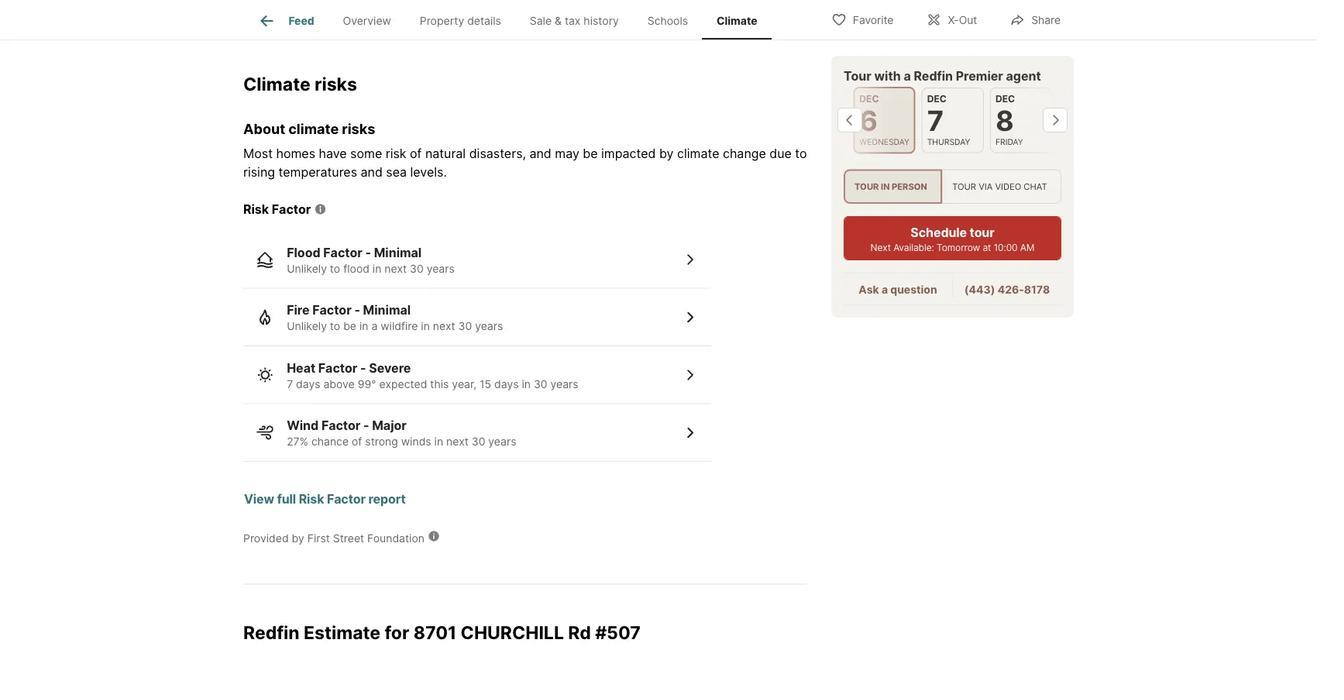 Task type: vqa. For each thing, say whether or not it's contained in the screenshot.
27's Oct
no



Task type: describe. For each thing, give the bounding box(es) containing it.
via
[[979, 181, 993, 192]]

am
[[1020, 242, 1035, 253]]

7 inside 'heat factor - severe 7 days above 99° expected this year, 15 days in 30 years'
[[287, 377, 293, 391]]

flood factor - minimal unlikely to flood in next 30 years
[[287, 245, 455, 275]]

next inside flood factor - minimal unlikely to flood in next 30 years
[[385, 262, 407, 275]]

0 horizontal spatial risk
[[243, 202, 269, 217]]

person
[[892, 181, 927, 192]]

1 vertical spatial and
[[361, 164, 383, 179]]

provided by first street foundation
[[243, 532, 425, 545]]

next
[[871, 242, 891, 253]]

tour with a redfin premier agent
[[844, 68, 1041, 83]]

fire
[[287, 303, 310, 318]]

overview
[[343, 14, 391, 27]]

out
[[959, 14, 977, 27]]

climate for climate risks
[[243, 73, 310, 95]]

wind
[[287, 418, 319, 433]]

redfin estimate for 8701 churchill rd #507
[[243, 622, 641, 644]]

tour in person
[[855, 181, 927, 192]]

climate tab
[[702, 2, 772, 40]]

severe
[[369, 360, 411, 376]]

(443) 426-8178 link
[[964, 283, 1050, 296]]

rd
[[568, 622, 591, 644]]

overview tab
[[329, 2, 405, 40]]

dec for 6
[[859, 93, 879, 105]]

1 days from the left
[[296, 377, 320, 391]]

flood
[[343, 262, 370, 275]]

feed
[[289, 14, 314, 27]]

0 vertical spatial redfin
[[914, 68, 953, 83]]

tour
[[970, 225, 995, 240]]

may
[[555, 146, 579, 161]]

in inside "wind factor - major 27% chance of strong winds in next 30 years"
[[434, 435, 443, 448]]

be inside most homes have some risk of natural disasters, and may be impacted by climate change due to rising temperatures and sea levels.
[[583, 146, 598, 161]]

available:
[[893, 242, 934, 253]]

about
[[243, 121, 285, 138]]

10:00
[[994, 242, 1018, 253]]

due
[[770, 146, 792, 161]]

factor inside view full risk factor report button
[[327, 491, 366, 506]]

schools
[[647, 14, 688, 27]]

to inside most homes have some risk of natural disasters, and may be impacted by climate change due to rising temperatures and sea levels.
[[795, 146, 807, 161]]

schedule
[[911, 225, 967, 240]]

- for wind
[[363, 418, 369, 433]]

risk
[[386, 146, 406, 161]]

schedule tour next available: tomorrow at 10:00 am
[[871, 225, 1035, 253]]

1 horizontal spatial and
[[530, 146, 551, 161]]

27%
[[287, 435, 308, 448]]

dec 7 thursday
[[927, 93, 970, 146]]

agent
[[1006, 68, 1041, 83]]

tour for tour with a redfin premier agent
[[844, 68, 871, 83]]

to for flood factor - minimal
[[330, 262, 340, 275]]

tour for tour via video chat
[[952, 181, 976, 192]]

foundation
[[367, 532, 425, 545]]

wind factor - major 27% chance of strong winds in next 30 years
[[287, 418, 516, 448]]

estimate
[[304, 622, 380, 644]]

0 vertical spatial risks
[[315, 73, 357, 95]]

for
[[385, 622, 409, 644]]

wildfire
[[381, 320, 418, 333]]

share button
[[997, 3, 1074, 35]]

- for flood
[[365, 245, 371, 260]]

x-out button
[[913, 3, 990, 35]]

most homes have some risk of natural disasters, and may be impacted by climate change due to rising temperatures and sea levels.
[[243, 146, 807, 179]]

0 horizontal spatial climate
[[288, 121, 339, 138]]

levels.
[[410, 164, 447, 179]]

first
[[307, 532, 330, 545]]

this
[[430, 377, 449, 391]]

premier
[[956, 68, 1003, 83]]

factor for heat
[[318, 360, 357, 376]]

homes
[[276, 146, 315, 161]]

8
[[996, 104, 1014, 138]]

&
[[555, 14, 562, 27]]

sale
[[530, 14, 552, 27]]

impacted
[[601, 146, 656, 161]]

at
[[983, 242, 991, 253]]

previous image
[[838, 108, 862, 133]]

ask
[[859, 283, 879, 296]]

dec for 8
[[996, 93, 1015, 105]]

sale & tax history
[[530, 14, 619, 27]]

30 inside 'heat factor - severe 7 days above 99° expected this year, 15 days in 30 years'
[[534, 377, 547, 391]]

15
[[480, 377, 491, 391]]

in right wildfire at the top left
[[421, 320, 430, 333]]

dec 8 friday
[[996, 93, 1023, 146]]

list box containing tour in person
[[844, 169, 1061, 204]]

property details tab
[[405, 2, 516, 40]]

tour for tour in person
[[855, 181, 879, 192]]

years inside flood factor - minimal unlikely to flood in next 30 years
[[427, 262, 455, 275]]

dec 6 wednesday
[[859, 93, 909, 146]]

sea
[[386, 164, 407, 179]]

minimal for flood factor - minimal
[[374, 245, 422, 260]]

ask a question
[[859, 283, 937, 296]]

feed link
[[258, 12, 314, 30]]

1 vertical spatial risks
[[342, 121, 375, 138]]

chance
[[311, 435, 349, 448]]



Task type: locate. For each thing, give the bounding box(es) containing it.
a right with
[[904, 68, 911, 83]]

0 horizontal spatial climate
[[243, 73, 310, 95]]

2 dec from the left
[[927, 93, 947, 105]]

1 vertical spatial to
[[330, 262, 340, 275]]

to up above
[[330, 320, 340, 333]]

report
[[368, 491, 406, 506]]

0 horizontal spatial 7
[[287, 377, 293, 391]]

risk inside button
[[299, 491, 324, 506]]

1 horizontal spatial by
[[659, 146, 674, 161]]

dec inside dec 6 wednesday
[[859, 93, 879, 105]]

0 horizontal spatial a
[[371, 320, 378, 333]]

0 horizontal spatial by
[[292, 532, 304, 545]]

in right winds
[[434, 435, 443, 448]]

dec up previous image
[[859, 93, 879, 105]]

x-
[[948, 14, 959, 27]]

share
[[1031, 14, 1061, 27]]

redfin right with
[[914, 68, 953, 83]]

climate risks
[[243, 73, 357, 95]]

by
[[659, 146, 674, 161], [292, 532, 304, 545]]

factor for fire
[[312, 303, 351, 318]]

0 vertical spatial a
[[904, 68, 911, 83]]

1 vertical spatial a
[[882, 283, 888, 296]]

8701
[[413, 622, 457, 644]]

above
[[323, 377, 355, 391]]

strong
[[365, 435, 398, 448]]

list box
[[844, 169, 1061, 204]]

30 inside "wind factor - major 27% chance of strong winds in next 30 years"
[[472, 435, 485, 448]]

climate inside most homes have some risk of natural disasters, and may be impacted by climate change due to rising temperatures and sea levels.
[[677, 146, 719, 161]]

most
[[243, 146, 273, 161]]

1 horizontal spatial days
[[494, 377, 519, 391]]

next right winds
[[446, 435, 469, 448]]

climate up the about
[[243, 73, 310, 95]]

0 vertical spatial be
[[583, 146, 598, 161]]

to right 'due' at top right
[[795, 146, 807, 161]]

1 horizontal spatial be
[[583, 146, 598, 161]]

unlikely down flood
[[287, 262, 327, 275]]

minimal up wildfire at the top left
[[363, 303, 411, 318]]

fire factor - minimal unlikely to be in a wildfire in next 30 years
[[287, 303, 503, 333]]

next right the flood
[[385, 262, 407, 275]]

climate up the homes
[[288, 121, 339, 138]]

a
[[904, 68, 911, 83], [882, 283, 888, 296], [371, 320, 378, 333]]

video
[[995, 181, 1021, 192]]

climate
[[288, 121, 339, 138], [677, 146, 719, 161]]

years inside fire factor - minimal unlikely to be in a wildfire in next 30 years
[[475, 320, 503, 333]]

tour via video chat
[[952, 181, 1047, 192]]

days down "heat"
[[296, 377, 320, 391]]

x-out
[[948, 14, 977, 27]]

factor inside "wind factor - major 27% chance of strong winds in next 30 years"
[[321, 418, 361, 433]]

next inside fire factor - minimal unlikely to be in a wildfire in next 30 years
[[433, 320, 455, 333]]

2 days from the left
[[494, 377, 519, 391]]

view full risk factor report button
[[243, 480, 407, 518]]

1 vertical spatial unlikely
[[287, 320, 327, 333]]

ask a question link
[[859, 283, 937, 296]]

favorite
[[853, 14, 894, 27]]

- up the flood
[[365, 245, 371, 260]]

view full risk factor report
[[244, 491, 406, 506]]

in right 15
[[522, 377, 531, 391]]

1 horizontal spatial redfin
[[914, 68, 953, 83]]

- down the flood
[[354, 303, 360, 318]]

-
[[365, 245, 371, 260], [354, 303, 360, 318], [360, 360, 366, 376], [363, 418, 369, 433]]

temperatures
[[279, 164, 357, 179]]

1 horizontal spatial a
[[882, 283, 888, 296]]

tour left via
[[952, 181, 976, 192]]

full
[[277, 491, 296, 506]]

dec inside dec 8 friday
[[996, 93, 1015, 105]]

factor up the flood
[[323, 245, 362, 260]]

expected
[[379, 377, 427, 391]]

climate left change
[[677, 146, 719, 161]]

7 down tour with a redfin premier agent
[[927, 104, 944, 138]]

(443) 426-8178
[[964, 283, 1050, 296]]

0 horizontal spatial redfin
[[243, 622, 300, 644]]

risks up some
[[342, 121, 375, 138]]

30 down 15
[[472, 435, 485, 448]]

#507
[[595, 622, 641, 644]]

favorite button
[[818, 3, 907, 35]]

thursday
[[927, 137, 970, 146]]

property details
[[420, 14, 501, 27]]

dec down tour with a redfin premier agent
[[927, 93, 947, 105]]

risk down rising
[[243, 202, 269, 217]]

in right the flood
[[373, 262, 381, 275]]

next image
[[1043, 108, 1068, 133]]

minimal up fire factor - minimal unlikely to be in a wildfire in next 30 years in the left of the page
[[374, 245, 422, 260]]

heat
[[287, 360, 315, 376]]

with
[[874, 68, 901, 83]]

30 inside flood factor - minimal unlikely to flood in next 30 years
[[410, 262, 424, 275]]

2 vertical spatial next
[[446, 435, 469, 448]]

7
[[927, 104, 944, 138], [287, 377, 293, 391]]

climate inside tab
[[717, 14, 757, 27]]

heat factor - severe 7 days above 99° expected this year, 15 days in 30 years
[[287, 360, 578, 391]]

30 up fire factor - minimal unlikely to be in a wildfire in next 30 years in the left of the page
[[410, 262, 424, 275]]

7 inside dec 7 thursday
[[927, 104, 944, 138]]

unlikely for fire
[[287, 320, 327, 333]]

tour
[[844, 68, 871, 83], [855, 181, 879, 192], [952, 181, 976, 192]]

1 vertical spatial minimal
[[363, 303, 411, 318]]

None button
[[853, 87, 916, 154], [922, 88, 984, 153], [990, 88, 1052, 153], [853, 87, 916, 154], [922, 88, 984, 153], [990, 88, 1052, 153]]

risk
[[243, 202, 269, 217], [299, 491, 324, 506]]

be
[[583, 146, 598, 161], [343, 320, 356, 333]]

of inside most homes have some risk of natural disasters, and may be impacted by climate change due to rising temperatures and sea levels.
[[410, 146, 422, 161]]

tab list containing feed
[[243, 0, 784, 40]]

0 vertical spatial unlikely
[[287, 262, 327, 275]]

unlikely down fire
[[287, 320, 327, 333]]

tomorrow
[[937, 242, 980, 253]]

disasters,
[[469, 146, 526, 161]]

have
[[319, 146, 347, 161]]

flood
[[287, 245, 320, 260]]

by inside most homes have some risk of natural disasters, and may be impacted by climate change due to rising temperatures and sea levels.
[[659, 146, 674, 161]]

0 horizontal spatial and
[[361, 164, 383, 179]]

be inside fire factor - minimal unlikely to be in a wildfire in next 30 years
[[343, 320, 356, 333]]

3 dec from the left
[[996, 93, 1015, 105]]

- inside flood factor - minimal unlikely to flood in next 30 years
[[365, 245, 371, 260]]

redfin
[[914, 68, 953, 83], [243, 622, 300, 644]]

natural
[[425, 146, 466, 161]]

0 horizontal spatial days
[[296, 377, 320, 391]]

in left person
[[881, 181, 890, 192]]

rising
[[243, 164, 275, 179]]

1 unlikely from the top
[[287, 262, 327, 275]]

be right may
[[583, 146, 598, 161]]

in inside flood factor - minimal unlikely to flood in next 30 years
[[373, 262, 381, 275]]

to for fire factor - minimal
[[330, 320, 340, 333]]

some
[[350, 146, 382, 161]]

property
[[420, 14, 464, 27]]

0 vertical spatial of
[[410, 146, 422, 161]]

1 horizontal spatial dec
[[927, 93, 947, 105]]

details
[[467, 14, 501, 27]]

2 vertical spatial a
[[371, 320, 378, 333]]

to inside fire factor - minimal unlikely to be in a wildfire in next 30 years
[[330, 320, 340, 333]]

provided
[[243, 532, 289, 545]]

0 vertical spatial risk
[[243, 202, 269, 217]]

climate for climate
[[717, 14, 757, 27]]

1 vertical spatial be
[[343, 320, 356, 333]]

dec inside dec 7 thursday
[[927, 93, 947, 105]]

tour left with
[[844, 68, 871, 83]]

factor for risk
[[272, 202, 311, 217]]

0 horizontal spatial be
[[343, 320, 356, 333]]

major
[[372, 418, 407, 433]]

- up strong
[[363, 418, 369, 433]]

1 vertical spatial climate
[[243, 73, 310, 95]]

- inside fire factor - minimal unlikely to be in a wildfire in next 30 years
[[354, 303, 360, 318]]

factor for flood
[[323, 245, 362, 260]]

1 dec from the left
[[859, 93, 879, 105]]

0 vertical spatial minimal
[[374, 245, 422, 260]]

dec for 7
[[927, 93, 947, 105]]

factor for wind
[[321, 418, 361, 433]]

and left may
[[530, 146, 551, 161]]

0 vertical spatial and
[[530, 146, 551, 161]]

factor up chance
[[321, 418, 361, 433]]

1 horizontal spatial climate
[[677, 146, 719, 161]]

0 horizontal spatial dec
[[859, 93, 879, 105]]

unlikely
[[287, 262, 327, 275], [287, 320, 327, 333]]

unlikely inside flood factor - minimal unlikely to flood in next 30 years
[[287, 262, 327, 275]]

1 horizontal spatial risk
[[299, 491, 324, 506]]

view
[[244, 491, 274, 506]]

minimal inside flood factor - minimal unlikely to flood in next 30 years
[[374, 245, 422, 260]]

tab list
[[243, 0, 784, 40]]

minimal
[[374, 245, 422, 260], [363, 303, 411, 318]]

next right wildfire at the top left
[[433, 320, 455, 333]]

dec down agent
[[996, 93, 1015, 105]]

factor up above
[[318, 360, 357, 376]]

and down some
[[361, 164, 383, 179]]

6
[[859, 104, 878, 138]]

to inside flood factor - minimal unlikely to flood in next 30 years
[[330, 262, 340, 275]]

to
[[795, 146, 807, 161], [330, 262, 340, 275], [330, 320, 340, 333]]

years
[[427, 262, 455, 275], [475, 320, 503, 333], [550, 377, 578, 391], [488, 435, 516, 448]]

- inside 'heat factor - severe 7 days above 99° expected this year, 15 days in 30 years'
[[360, 360, 366, 376]]

by right impacted
[[659, 146, 674, 161]]

winds
[[401, 435, 431, 448]]

2 horizontal spatial a
[[904, 68, 911, 83]]

1 vertical spatial of
[[352, 435, 362, 448]]

in
[[881, 181, 890, 192], [373, 262, 381, 275], [359, 320, 368, 333], [421, 320, 430, 333], [522, 377, 531, 391], [434, 435, 443, 448]]

chat
[[1024, 181, 1047, 192]]

0 vertical spatial 7
[[927, 104, 944, 138]]

by left first
[[292, 532, 304, 545]]

minimal for fire factor - minimal
[[363, 303, 411, 318]]

a right ask
[[882, 283, 888, 296]]

0 vertical spatial next
[[385, 262, 407, 275]]

in inside 'list box'
[[881, 181, 890, 192]]

redfin left "estimate"
[[243, 622, 300, 644]]

factor up flood
[[272, 202, 311, 217]]

change
[[723, 146, 766, 161]]

years inside 'heat factor - severe 7 days above 99° expected this year, 15 days in 30 years'
[[550, 377, 578, 391]]

factor inside fire factor - minimal unlikely to be in a wildfire in next 30 years
[[312, 303, 351, 318]]

30
[[410, 262, 424, 275], [458, 320, 472, 333], [534, 377, 547, 391], [472, 435, 485, 448]]

street
[[333, 532, 364, 545]]

30 right 15
[[534, 377, 547, 391]]

of right risk in the left top of the page
[[410, 146, 422, 161]]

0 horizontal spatial of
[[352, 435, 362, 448]]

1 vertical spatial 7
[[287, 377, 293, 391]]

0 vertical spatial to
[[795, 146, 807, 161]]

risk right full
[[299, 491, 324, 506]]

8178
[[1024, 283, 1050, 296]]

year,
[[452, 377, 477, 391]]

30 inside fire factor - minimal unlikely to be in a wildfire in next 30 years
[[458, 320, 472, 333]]

2 horizontal spatial dec
[[996, 93, 1015, 105]]

0 vertical spatial by
[[659, 146, 674, 161]]

be left wildfire at the top left
[[343, 320, 356, 333]]

30 up year,
[[458, 320, 472, 333]]

wednesday
[[859, 137, 909, 146]]

minimal inside fire factor - minimal unlikely to be in a wildfire in next 30 years
[[363, 303, 411, 318]]

to left the flood
[[330, 262, 340, 275]]

tour left person
[[855, 181, 879, 192]]

1 vertical spatial next
[[433, 320, 455, 333]]

days right 15
[[494, 377, 519, 391]]

friday
[[996, 137, 1023, 146]]

in left wildfire at the top left
[[359, 320, 368, 333]]

1 vertical spatial climate
[[677, 146, 719, 161]]

climate right schools tab
[[717, 14, 757, 27]]

risks
[[315, 73, 357, 95], [342, 121, 375, 138]]

next inside "wind factor - major 27% chance of strong winds in next 30 years"
[[446, 435, 469, 448]]

risks up about climate risks
[[315, 73, 357, 95]]

history
[[584, 14, 619, 27]]

2 unlikely from the top
[[287, 320, 327, 333]]

99°
[[358, 377, 376, 391]]

risk factor
[[243, 202, 311, 217]]

- for heat
[[360, 360, 366, 376]]

- inside "wind factor - major 27% chance of strong winds in next 30 years"
[[363, 418, 369, 433]]

1 vertical spatial risk
[[299, 491, 324, 506]]

a left wildfire at the top left
[[371, 320, 378, 333]]

0 vertical spatial climate
[[717, 14, 757, 27]]

(443)
[[964, 283, 995, 296]]

0 vertical spatial climate
[[288, 121, 339, 138]]

of inside "wind factor - major 27% chance of strong winds in next 30 years"
[[352, 435, 362, 448]]

tax
[[565, 14, 581, 27]]

1 vertical spatial by
[[292, 532, 304, 545]]

factor inside 'heat factor - severe 7 days above 99° expected this year, 15 days in 30 years'
[[318, 360, 357, 376]]

factor up "street" at left
[[327, 491, 366, 506]]

1 vertical spatial redfin
[[243, 622, 300, 644]]

426-
[[998, 283, 1024, 296]]

factor right fire
[[312, 303, 351, 318]]

a inside fire factor - minimal unlikely to be in a wildfire in next 30 years
[[371, 320, 378, 333]]

in inside 'heat factor - severe 7 days above 99° expected this year, 15 days in 30 years'
[[522, 377, 531, 391]]

1 horizontal spatial of
[[410, 146, 422, 161]]

7 down "heat"
[[287, 377, 293, 391]]

years inside "wind factor - major 27% chance of strong winds in next 30 years"
[[488, 435, 516, 448]]

factor inside flood factor - minimal unlikely to flood in next 30 years
[[323, 245, 362, 260]]

days
[[296, 377, 320, 391], [494, 377, 519, 391]]

schools tab
[[633, 2, 702, 40]]

of left strong
[[352, 435, 362, 448]]

unlikely inside fire factor - minimal unlikely to be in a wildfire in next 30 years
[[287, 320, 327, 333]]

2 vertical spatial to
[[330, 320, 340, 333]]

1 horizontal spatial climate
[[717, 14, 757, 27]]

1 horizontal spatial 7
[[927, 104, 944, 138]]

- for fire
[[354, 303, 360, 318]]

unlikely for flood
[[287, 262, 327, 275]]

and
[[530, 146, 551, 161], [361, 164, 383, 179]]

- up 99°
[[360, 360, 366, 376]]

climate
[[717, 14, 757, 27], [243, 73, 310, 95]]

churchill
[[461, 622, 564, 644]]

sale & tax history tab
[[516, 2, 633, 40]]

dec
[[859, 93, 879, 105], [927, 93, 947, 105], [996, 93, 1015, 105]]



